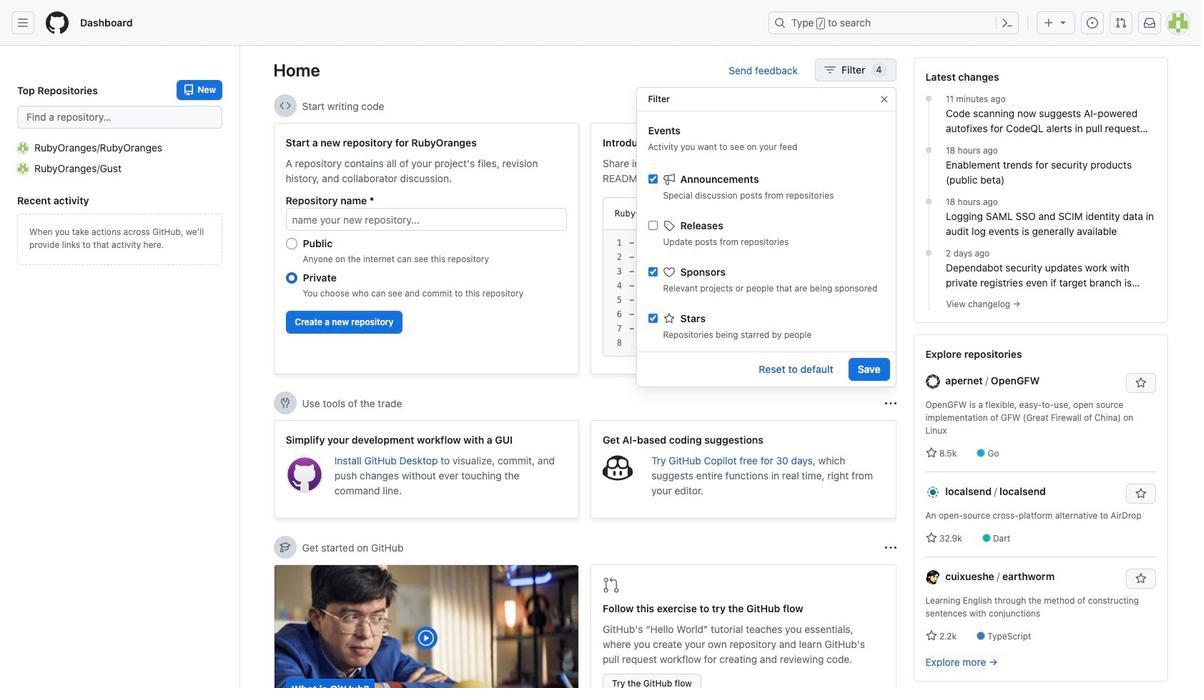 Task type: describe. For each thing, give the bounding box(es) containing it.
why am i seeing this? image for the introduce yourself with a profile readme 'element'
[[885, 101, 897, 112]]

@apernet profile image
[[926, 375, 940, 389]]

tag image
[[664, 220, 675, 231]]

plus image
[[1044, 17, 1055, 29]]

triangle down image
[[1058, 16, 1070, 28]]

filter image
[[825, 64, 836, 76]]

2 dot fill image from the top
[[924, 196, 935, 207]]

name your new repository... text field
[[286, 208, 567, 231]]

star this repository image for '@cuixueshe profile' icon
[[1136, 574, 1147, 585]]

github desktop image
[[286, 456, 323, 494]]

mortar board image
[[279, 542, 291, 554]]

play image
[[418, 630, 435, 647]]

what is github? image
[[274, 566, 579, 689]]

homepage image
[[46, 11, 69, 34]]

1 dot fill image from the top
[[924, 93, 935, 104]]

explore repositories navigation
[[914, 335, 1169, 683]]

get ai-based coding suggestions element
[[591, 421, 897, 519]]

introduce yourself with a profile readme element
[[591, 123, 897, 375]]

1 dot fill image from the top
[[924, 145, 935, 156]]

heart image
[[664, 267, 675, 278]]

rubyoranges image
[[17, 142, 29, 153]]

what is github? element
[[274, 565, 580, 689]]

star image for '@cuixueshe profile' icon
[[926, 631, 938, 642]]

star this repository image for @apernet profile icon
[[1136, 378, 1147, 389]]

gust image
[[17, 163, 29, 174]]



Task type: locate. For each thing, give the bounding box(es) containing it.
why am i seeing this? image
[[885, 543, 897, 554]]

1 horizontal spatial star image
[[926, 533, 938, 544]]

explore element
[[914, 57, 1169, 689]]

notifications image
[[1145, 17, 1156, 29]]

try the github flow element
[[591, 565, 897, 689]]

command palette image
[[1002, 17, 1014, 29]]

dot fill image
[[924, 145, 935, 156], [924, 248, 935, 259]]

2 dot fill image from the top
[[924, 248, 935, 259]]

1 vertical spatial star image
[[926, 631, 938, 642]]

1 vertical spatial star image
[[926, 533, 938, 544]]

1 star image from the top
[[926, 448, 938, 459]]

0 vertical spatial star image
[[926, 448, 938, 459]]

1 vertical spatial git pull request image
[[603, 577, 620, 595]]

start a new repository element
[[274, 123, 580, 375]]

star image down heart image
[[664, 313, 675, 324]]

star image up @localsend profile icon
[[926, 448, 938, 459]]

0 vertical spatial star image
[[664, 313, 675, 324]]

@cuixueshe profile image
[[926, 571, 940, 585]]

0 vertical spatial star this repository image
[[1136, 378, 1147, 389]]

0 horizontal spatial git pull request image
[[603, 577, 620, 595]]

none submit inside the introduce yourself with a profile readme 'element'
[[826, 204, 872, 224]]

star this repository image for @localsend profile icon
[[1136, 489, 1147, 500]]

@localsend profile image
[[926, 486, 940, 500]]

None radio
[[286, 238, 297, 250], [286, 273, 297, 284], [286, 238, 297, 250], [286, 273, 297, 284]]

close menu image
[[879, 94, 890, 105]]

code image
[[279, 100, 291, 112]]

dot fill image
[[924, 93, 935, 104], [924, 196, 935, 207]]

1 vertical spatial why am i seeing this? image
[[885, 398, 897, 410]]

why am i seeing this? image
[[885, 101, 897, 112], [885, 398, 897, 410]]

star image for @apernet profile icon
[[926, 448, 938, 459]]

2 why am i seeing this? image from the top
[[885, 398, 897, 410]]

1 vertical spatial dot fill image
[[924, 248, 935, 259]]

megaphone image
[[664, 173, 675, 185]]

1 vertical spatial dot fill image
[[924, 196, 935, 207]]

Top Repositories search field
[[17, 106, 223, 129]]

None checkbox
[[649, 175, 658, 184], [649, 221, 658, 230], [649, 268, 658, 277], [649, 175, 658, 184], [649, 221, 658, 230], [649, 268, 658, 277]]

star image
[[926, 448, 938, 459], [926, 631, 938, 642]]

menu
[[637, 161, 896, 539]]

star image down '@cuixueshe profile' icon
[[926, 631, 938, 642]]

0 horizontal spatial star image
[[664, 313, 675, 324]]

None checkbox
[[649, 314, 658, 323]]

star image
[[664, 313, 675, 324], [926, 533, 938, 544]]

1 horizontal spatial git pull request image
[[1116, 17, 1128, 29]]

0 vertical spatial why am i seeing this? image
[[885, 101, 897, 112]]

issue opened image
[[1087, 17, 1099, 29]]

None submit
[[826, 204, 872, 224]]

0 vertical spatial git pull request image
[[1116, 17, 1128, 29]]

star this repository image
[[1136, 378, 1147, 389], [1136, 489, 1147, 500], [1136, 574, 1147, 585]]

2 star this repository image from the top
[[1136, 489, 1147, 500]]

git pull request image inside try the github flow element
[[603, 577, 620, 595]]

Find a repository… text field
[[17, 106, 223, 129]]

git pull request image
[[1116, 17, 1128, 29], [603, 577, 620, 595]]

0 vertical spatial dot fill image
[[924, 145, 935, 156]]

3 star this repository image from the top
[[1136, 574, 1147, 585]]

2 vertical spatial star this repository image
[[1136, 574, 1147, 585]]

1 star this repository image from the top
[[1136, 378, 1147, 389]]

simplify your development workflow with a gui element
[[274, 421, 580, 519]]

1 why am i seeing this? image from the top
[[885, 101, 897, 112]]

star image up '@cuixueshe profile' icon
[[926, 533, 938, 544]]

2 star image from the top
[[926, 631, 938, 642]]

1 vertical spatial star this repository image
[[1136, 489, 1147, 500]]

tools image
[[279, 398, 291, 409]]

why am i seeing this? image for get ai-based coding suggestions element
[[885, 398, 897, 410]]

0 vertical spatial dot fill image
[[924, 93, 935, 104]]



Task type: vqa. For each thing, say whether or not it's contained in the screenshot.
left 0
no



